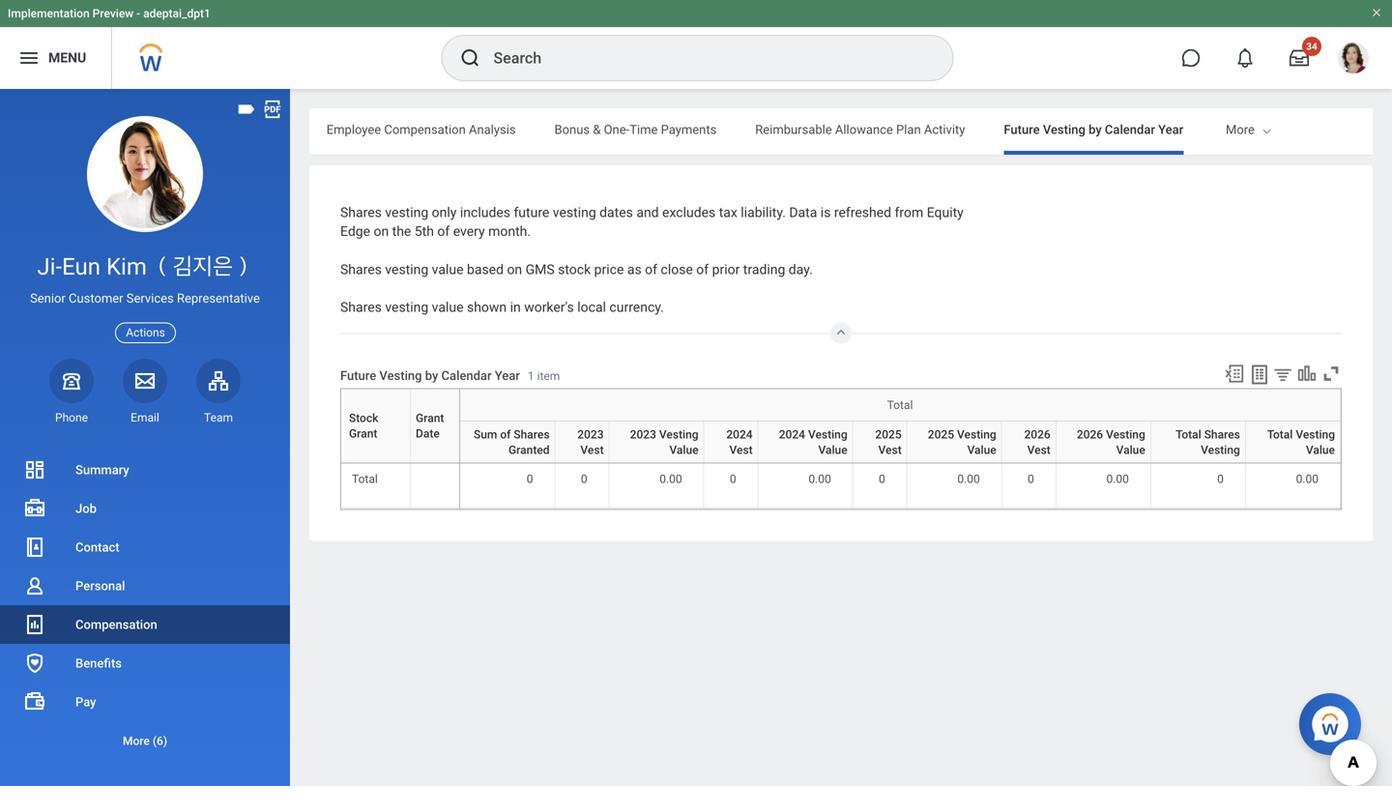 Task type: locate. For each thing, give the bounding box(es) containing it.
2025 vest
[[876, 428, 902, 457]]

total - sum of shares granted button
[[501, 463, 514, 464]]

grant up stock grant button
[[349, 427, 378, 441]]

summary link
[[0, 451, 290, 489]]

-
[[137, 7, 140, 20], [503, 463, 503, 464], [581, 463, 581, 464], [653, 463, 653, 464], [730, 463, 730, 464], [802, 463, 802, 464], [879, 463, 879, 464], [951, 463, 951, 464], [1028, 463, 1028, 464], [1100, 463, 1100, 464], [1195, 463, 1195, 464], [1290, 463, 1291, 464]]

0 button
[[527, 472, 536, 487], [581, 472, 590, 487], [730, 472, 739, 487], [879, 472, 888, 487], [1028, 472, 1037, 487], [1218, 472, 1227, 487]]

0 vertical spatial stock
[[349, 412, 379, 425]]

2025 up the total - 2025 vest button
[[876, 428, 902, 441]]

1 vertical spatial value
[[432, 299, 464, 315]]

- down the total vesting value
[[1290, 463, 1291, 464]]

one-
[[604, 122, 630, 137]]

of inside sum of shares granted
[[500, 428, 511, 441]]

future
[[1004, 122, 1040, 137], [340, 368, 376, 383]]

0.00 down total - total vesting value column header
[[1297, 473, 1319, 486]]

(6)
[[153, 735, 167, 748]]

0 vertical spatial year
[[1159, 122, 1184, 137]]

of down sum of shares granted
[[506, 463, 507, 464]]

more (6) button
[[0, 730, 290, 753]]

value left 2024 vest
[[670, 443, 699, 457]]

future right activity
[[1004, 122, 1040, 137]]

analysis
[[469, 122, 516, 137]]

senior customer services representative
[[30, 291, 260, 306]]

year inside tab list
[[1159, 122, 1184, 137]]

1 0.00 from the left
[[660, 473, 682, 486]]

sum down sum of shares granted
[[504, 463, 505, 464]]

fullscreen image
[[1321, 363, 1342, 384]]

- down "total shares vesting"
[[1195, 463, 1195, 464]]

senior
[[30, 291, 66, 306]]

value down 2025 vesting value
[[957, 463, 960, 464]]

allowance
[[835, 122, 893, 137]]

export to excel image
[[1224, 363, 1246, 384]]

export to worksheets image
[[1249, 363, 1272, 386]]

date inside the grant date
[[416, 427, 440, 441]]

shares inside "total shares vesting"
[[1205, 428, 1241, 441]]

0.00 down total - 2026 vesting value button
[[1107, 473, 1129, 486]]

summary image
[[23, 458, 46, 482]]

date up grant date button
[[416, 427, 440, 441]]

1 vertical spatial year
[[495, 368, 520, 383]]

vest down 2024 vest
[[732, 463, 734, 464]]

total - 2024 vesting value button
[[800, 463, 812, 464]]

value for shown
[[432, 299, 464, 315]]

close environment banner image
[[1371, 7, 1383, 18]]

0.00
[[660, 473, 682, 486], [809, 473, 831, 486], [958, 473, 980, 486], [1107, 473, 1129, 486], [1297, 473, 1319, 486]]

phone
[[55, 411, 88, 424]]

1 value from the top
[[432, 261, 464, 277]]

vesting inside 2026 vesting value
[[1106, 428, 1146, 441]]

1 horizontal spatial more
[[1226, 122, 1255, 137]]

kim
[[106, 253, 147, 280]]

implementation
[[8, 7, 90, 20]]

value left 2026 vest
[[968, 443, 997, 457]]

sum right the grant date
[[474, 428, 497, 441]]

1
[[528, 369, 534, 383]]

calendar
[[1105, 122, 1156, 137], [442, 368, 492, 383]]

more for more
[[1226, 122, 1255, 137]]

6 0 from the left
[[1218, 473, 1224, 486]]

2025 down 2025 vesting value
[[952, 463, 954, 464]]

on left 'the' in the left of the page
[[374, 223, 389, 239]]

employee compensation analysis
[[327, 122, 516, 137]]

mail image
[[133, 369, 157, 392]]

actions button
[[115, 323, 176, 343]]

0 for 4th 0 button from the right
[[730, 473, 737, 486]]

pay link
[[0, 683, 290, 721]]

stock up stock grant button
[[349, 412, 379, 425]]

grant
[[416, 412, 444, 425], [349, 427, 378, 441], [377, 463, 379, 464], [432, 463, 435, 464]]

0.00 button
[[660, 472, 685, 487], [809, 472, 834, 487], [958, 472, 983, 487], [1107, 472, 1132, 487], [1297, 472, 1322, 487]]

0 vertical spatial more
[[1226, 122, 1255, 137]]

granted down sum of shares granted
[[510, 463, 513, 464]]

includes
[[460, 205, 511, 220]]

0.00 for 2nd 0.00 button
[[809, 473, 831, 486]]

3 0.00 from the left
[[958, 473, 980, 486]]

0.00 button down total - 2026 vesting value button
[[1107, 472, 1132, 487]]

0 horizontal spatial sum
[[474, 428, 497, 441]]

2 value from the top
[[432, 299, 464, 315]]

2026 down 2026 vest
[[1028, 463, 1030, 464]]

5 0 from the left
[[1028, 473, 1035, 486]]

2 0.00 from the left
[[809, 473, 831, 486]]

1 horizontal spatial on
[[507, 261, 522, 277]]

customer
[[69, 291, 123, 306]]

0 horizontal spatial by
[[425, 368, 438, 383]]

0 horizontal spatial year
[[495, 368, 520, 383]]

total - 2026 vest button
[[1025, 463, 1033, 464]]

vesting inside the total vesting value
[[1296, 428, 1336, 441]]

- down 2024 vesting value
[[802, 463, 802, 464]]

0 down sum of shares granted
[[527, 473, 533, 486]]

0 for first 0 button from the right
[[1218, 473, 1224, 486]]

notifications large image
[[1236, 48, 1255, 68]]

value up total - total vesting value column header
[[1306, 443, 1336, 457]]

1 vertical spatial future
[[340, 368, 376, 383]]

0.00 button down total - total vesting value column header
[[1297, 472, 1322, 487]]

by inside tab list
[[1089, 122, 1102, 137]]

5 0.00 from the left
[[1297, 473, 1319, 486]]

value left "total shares vesting"
[[1117, 443, 1146, 457]]

0 horizontal spatial on
[[374, 223, 389, 239]]

1 horizontal spatial compensation
[[384, 122, 466, 137]]

2023 down 2023 vest
[[581, 463, 583, 464]]

value inside 2024 vesting value
[[819, 443, 848, 457]]

4 0 button from the left
[[879, 472, 888, 487]]

menu
[[48, 50, 86, 66]]

vest up total - 2023 vest button
[[581, 443, 604, 457]]

0 horizontal spatial more
[[123, 735, 150, 748]]

vesting inside 2025 vesting value
[[957, 428, 997, 441]]

team
[[204, 411, 233, 424]]

0 vertical spatial granted
[[509, 443, 550, 457]]

2024 vesting value
[[779, 428, 848, 457]]

grant up grant date button
[[416, 412, 444, 425]]

2023 up total - 2023 vest button
[[578, 428, 604, 441]]

0.00 down total - 2023 vesting value button
[[660, 473, 682, 486]]

2023 up total - 2023 vesting value button
[[630, 428, 657, 441]]

0 button down total - total shares vesting column header
[[1218, 472, 1227, 487]]

by
[[1089, 122, 1102, 137], [425, 368, 438, 383]]

- down 2025 vest
[[879, 463, 879, 464]]

1 vertical spatial compensation
[[75, 617, 157, 632]]

vest up total - 2026 vest button
[[1028, 443, 1051, 457]]

3 0 button from the left
[[730, 472, 739, 487]]

more left (6)
[[123, 735, 150, 748]]

5 0 button from the left
[[1028, 472, 1037, 487]]

2026 vesting value
[[1077, 428, 1146, 457]]

0 horizontal spatial compensation
[[75, 617, 157, 632]]

future
[[514, 205, 550, 220]]

0 down total - 2026 vest button
[[1028, 473, 1035, 486]]

- right 'preview'
[[137, 7, 140, 20]]

row element containing sum of shares granted
[[460, 389, 1345, 463]]

vesting inside 2024 vesting value
[[808, 428, 848, 441]]

2024 up total - 2024 vesting value button at the right bottom of page
[[779, 428, 806, 441]]

row element up stock grant grant date
[[343, 389, 464, 463]]

implementation preview -   adeptai_dpt1
[[8, 7, 211, 20]]

1 vertical spatial more
[[123, 735, 150, 748]]

1 horizontal spatial future
[[1004, 122, 1040, 137]]

total element
[[352, 469, 378, 486]]

0 vertical spatial date
[[416, 427, 440, 441]]

value inside 2026 vesting value
[[1117, 443, 1146, 457]]

0 vertical spatial value
[[432, 261, 464, 277]]

0 button down the total - 2025 vest button
[[879, 472, 888, 487]]

2023 down 2023 vesting value
[[654, 463, 656, 464]]

1 horizontal spatial by
[[1089, 122, 1102, 137]]

2025 vesting value
[[928, 428, 997, 457]]

of down only
[[438, 223, 450, 239]]

row element
[[460, 389, 1345, 463], [343, 389, 464, 463]]

0 horizontal spatial calendar
[[442, 368, 492, 383]]

0 button down total - 2024 vest "button"
[[730, 472, 739, 487]]

view worker - expand/collapse chart image
[[1297, 363, 1318, 384]]

1 horizontal spatial year
[[1159, 122, 1184, 137]]

0 down total - 2024 vest "button"
[[730, 473, 737, 486]]

view printable version (pdf) image
[[262, 99, 283, 120]]

2026 up total - 2026 vesting value button
[[1077, 428, 1104, 441]]

4 0 from the left
[[879, 473, 886, 486]]

row element containing stock grant
[[343, 389, 464, 463]]

value left 2025 vest
[[819, 443, 848, 457]]

list
[[0, 451, 290, 760]]

0 vertical spatial future
[[1004, 122, 1040, 137]]

shares
[[340, 205, 382, 220], [340, 261, 382, 277], [340, 299, 382, 315], [514, 428, 550, 441], [1205, 428, 1241, 441], [507, 463, 510, 464], [1198, 463, 1201, 464]]

1 vertical spatial by
[[425, 368, 438, 383]]

- down 2026 vest
[[1028, 463, 1028, 464]]

more inside dropdown button
[[123, 735, 150, 748]]

ji-eun kim （김지은）
[[37, 253, 253, 280]]

and
[[637, 205, 659, 220]]

total - total vesting value column header
[[1246, 463, 1341, 465]]

total - total shares vesting column header
[[1151, 463, 1246, 465]]

1 vertical spatial stock
[[374, 463, 377, 464]]

total - 2023 vesting value button
[[651, 463, 663, 464]]

0.00 button down 'total - 2025 vesting value' button
[[958, 472, 983, 487]]

2025 up 'total - 2025 vesting value' button
[[928, 428, 955, 441]]

in
[[510, 299, 521, 315]]

0 down total - 2023 vest button
[[581, 473, 588, 486]]

1 vertical spatial granted
[[510, 463, 513, 464]]

0.00 button down total - 2023 vesting value button
[[660, 472, 685, 487]]

benefits image
[[23, 652, 46, 675]]

- down sum of shares granted
[[503, 463, 503, 464]]

2025 inside 2025 vesting value
[[928, 428, 955, 441]]

0 vertical spatial sum
[[474, 428, 497, 441]]

shares inside shares vesting only includes future vesting dates and excludes tax liability. data is refreshed from equity edge on the 5th of every month.
[[340, 205, 382, 220]]

0.00 down total - 2024 vesting value button at the right bottom of page
[[809, 473, 831, 486]]

value left based
[[432, 261, 464, 277]]

4 0.00 from the left
[[1107, 473, 1129, 486]]

employee
[[327, 122, 381, 137]]

vest down 2026 vest
[[1030, 463, 1032, 464]]

future inside tab list
[[1004, 122, 1040, 137]]

compensation
[[384, 122, 466, 137], [75, 617, 157, 632]]

0
[[527, 473, 533, 486], [581, 473, 588, 486], [730, 473, 737, 486], [879, 473, 886, 486], [1028, 473, 1035, 486], [1218, 473, 1224, 486]]

benefits
[[75, 656, 122, 671]]

tab list
[[0, 108, 1184, 155]]

more down the notifications large image
[[1226, 122, 1255, 137]]

0.00 button down total - 2024 vesting value button at the right bottom of page
[[809, 472, 834, 487]]

3 0 from the left
[[730, 473, 737, 486]]

liability.
[[741, 205, 786, 220]]

granted up total - sum of shares granted button
[[509, 443, 550, 457]]

toolbar
[[1216, 363, 1342, 388]]

total - 2026 vesting value button
[[1098, 463, 1110, 464]]

value left shown
[[432, 299, 464, 315]]

0 for fourth 0 button
[[879, 473, 886, 486]]

4 0.00 button from the left
[[1107, 472, 1132, 487]]

2024 up total - 2024 vest "button"
[[727, 428, 753, 441]]

2 0 from the left
[[581, 473, 588, 486]]

total
[[887, 398, 913, 412], [1176, 428, 1202, 441], [1268, 428, 1293, 441], [501, 463, 503, 464], [578, 463, 580, 464], [651, 463, 653, 464], [727, 463, 729, 464], [800, 463, 802, 464], [876, 463, 878, 464], [949, 463, 951, 464], [1025, 463, 1027, 464], [1098, 463, 1100, 464], [1193, 463, 1195, 464], [1196, 463, 1198, 464], [1288, 463, 1290, 464], [1291, 463, 1293, 464], [352, 473, 378, 486]]

0.00 down 'total - 2025 vesting value' button
[[958, 473, 980, 486]]

vest up total - 2024 vest "button"
[[730, 443, 753, 457]]

2023 inside 2023 vesting value
[[630, 428, 657, 441]]

calendar for future vesting by calendar year 1 item
[[442, 368, 492, 383]]

the
[[392, 223, 411, 239]]

1 horizontal spatial sum
[[504, 463, 505, 464]]

eun
[[62, 253, 101, 280]]

contact image
[[23, 536, 46, 559]]

grant inside stock grant
[[349, 427, 378, 441]]

0 down the total - 2025 vest button
[[879, 473, 886, 486]]

0 horizontal spatial future
[[340, 368, 376, 383]]

future up stock grant
[[340, 368, 376, 383]]

2 row element from the left
[[343, 389, 464, 463]]

1 0 from the left
[[527, 473, 533, 486]]

total - 2025 vesting value button
[[949, 463, 961, 464]]

sum inside sum of shares granted
[[474, 428, 497, 441]]

0.00 for third 0.00 button from the right
[[958, 473, 980, 486]]

0 vertical spatial calendar
[[1105, 122, 1156, 137]]

vest down 2023 vest
[[583, 463, 585, 464]]

stock up total element
[[374, 463, 377, 464]]

1 row element from the left
[[460, 389, 1345, 463]]

compensation left analysis
[[384, 122, 466, 137]]

0 button down sum of shares granted
[[527, 472, 536, 487]]

grant date
[[416, 412, 444, 441]]

2025 down 2025 vest
[[879, 463, 881, 464]]

pay image
[[23, 691, 46, 714]]

0 down total - total shares vesting column header
[[1218, 473, 1224, 486]]

reimbursable allowance plan activity
[[756, 122, 966, 137]]

0 button down total - 2023 vest button
[[581, 472, 590, 487]]

vest up total - sum of shares granted total - 2023 vest total - 2023 vesting value total - 2024 vest total - 2024 vesting value total - 2025 vest total - 2025 vesting value total - 2026 vest total - 2026 vesting value total - total shares vesting total - total vesting value
[[879, 443, 902, 457]]

1 vertical spatial calendar
[[442, 368, 492, 383]]

1 0 button from the left
[[527, 472, 536, 487]]

- down 2025 vesting value
[[951, 463, 951, 464]]

only
[[432, 205, 457, 220]]

stock grant grant date
[[374, 463, 437, 464]]

0 button down total - 2026 vest button
[[1028, 472, 1037, 487]]

worker's
[[524, 299, 574, 315]]

5th
[[415, 223, 434, 239]]

inbox large image
[[1290, 48, 1309, 68]]

total - sum of shares granted total - 2023 vest total - 2023 vesting value total - 2024 vest total - 2024 vesting value total - 2025 vest total - 2025 vesting value total - 2026 vest total - 2026 vesting value total - total shares vesting total - total vesting value
[[501, 463, 1299, 464]]

of up total - sum of shares granted button
[[500, 428, 511, 441]]

1 vertical spatial sum
[[504, 463, 505, 464]]

（김지은）
[[153, 253, 253, 280]]

year
[[1159, 122, 1184, 137], [495, 368, 520, 383]]

grant down the grant date
[[432, 463, 435, 464]]

phone ji-eun kim （김지은） element
[[49, 410, 94, 425]]

every
[[453, 223, 485, 239]]

total inside the total vesting value
[[1268, 428, 1293, 441]]

value down 2026 vesting value
[[1106, 463, 1109, 464]]

compensation image
[[23, 613, 46, 636]]

time
[[630, 122, 658, 137]]

stock for stock grant grant date
[[374, 463, 377, 464]]

calendar inside tab list
[[1105, 122, 1156, 137]]

0 for 5th 0 button
[[1028, 473, 1035, 486]]

1 horizontal spatial calendar
[[1105, 122, 1156, 137]]

- down 2023 vest
[[581, 463, 581, 464]]

of right as
[[645, 261, 658, 277]]

3 0.00 button from the left
[[958, 472, 983, 487]]

pay
[[75, 695, 96, 709]]

date down the grant date
[[435, 463, 437, 464]]

value for based
[[432, 261, 464, 277]]

- down 2023 vesting value
[[653, 463, 653, 464]]

0 vertical spatial by
[[1089, 122, 1102, 137]]

future vesting by calendar year 1 item
[[340, 368, 560, 383]]

0 vertical spatial on
[[374, 223, 389, 239]]

compensation down personal on the bottom of the page
[[75, 617, 157, 632]]

2026 vest
[[1025, 428, 1051, 457]]

menu button
[[0, 27, 111, 89]]

on left gms
[[507, 261, 522, 277]]

0 vertical spatial compensation
[[384, 122, 466, 137]]

currency.
[[610, 299, 664, 315]]

row element up total - sum of shares granted total - 2023 vest total - 2023 vesting value total - 2024 vest total - 2024 vesting value total - 2025 vest total - 2025 vesting value total - 2026 vest total - 2026 vesting value total - total shares vesting total - total vesting value
[[460, 389, 1345, 463]]

1 0.00 button from the left
[[660, 472, 685, 487]]

5 0.00 button from the left
[[1297, 472, 1322, 487]]



Task type: vqa. For each thing, say whether or not it's contained in the screenshot.
THE ACQUISITION HIGH POTENTIALS RETENTION RISK element View More ... link
no



Task type: describe. For each thing, give the bounding box(es) containing it.
select to filter grid data image
[[1273, 364, 1294, 384]]

reimbursable
[[756, 122, 832, 137]]

shares inside sum of shares granted
[[514, 428, 550, 441]]

tag image
[[236, 99, 257, 120]]

total - 2025 vest button
[[876, 463, 884, 464]]

2023 vest
[[578, 428, 604, 457]]

total shares vesting
[[1176, 428, 1241, 457]]

1 vertical spatial date
[[435, 463, 437, 464]]

view team image
[[207, 369, 230, 392]]

vest inside 2025 vest
[[879, 443, 902, 457]]

summary
[[75, 463, 129, 477]]

stock grant button
[[374, 463, 380, 464]]

justify image
[[17, 46, 41, 70]]

0 for 6th 0 button from the right
[[527, 473, 533, 486]]

2026 down 2026 vesting value
[[1101, 463, 1103, 464]]

value down 2024 vesting value
[[808, 463, 811, 464]]

of inside shares vesting only includes future vesting dates and excludes tax liability. data is refreshed from equity edge on the 5th of every month.
[[438, 223, 450, 239]]

value inside 2025 vesting value
[[968, 443, 997, 457]]

email
[[131, 411, 159, 424]]

shares vesting only includes future vesting dates and excludes tax liability. data is refreshed from equity edge on the 5th of every month.
[[340, 205, 964, 239]]

bonus
[[555, 122, 590, 137]]

item
[[537, 369, 560, 383]]

more for more (6)
[[123, 735, 150, 748]]

more (6)
[[123, 735, 167, 748]]

contact
[[75, 540, 120, 555]]

year for future vesting by calendar year 1 item
[[495, 368, 520, 383]]

vesting for includes
[[385, 205, 429, 220]]

stock grant
[[349, 412, 379, 441]]

future for future vesting by calendar year 1 item
[[340, 368, 376, 383]]

vesting inside 2023 vesting value
[[659, 428, 699, 441]]

granted inside sum of shares granted
[[509, 443, 550, 457]]

local
[[578, 299, 606, 315]]

total vesting value
[[1268, 428, 1336, 457]]

1 vertical spatial on
[[507, 261, 522, 277]]

stock
[[558, 261, 591, 277]]

bonus & one-time payments
[[555, 122, 717, 137]]

compensation inside navigation pane 'region'
[[75, 617, 157, 632]]

0 for fifth 0 button from right
[[581, 473, 588, 486]]

job image
[[23, 497, 46, 520]]

tab list containing employee compensation analysis
[[0, 108, 1184, 155]]

adeptai_dpt1
[[143, 7, 211, 20]]

based
[[467, 261, 504, 277]]

2024 vest
[[727, 428, 753, 457]]

trading
[[743, 261, 786, 277]]

vesting inside "total shares vesting"
[[1201, 443, 1241, 457]]

sum of shares granted
[[474, 428, 550, 457]]

grant date button
[[432, 463, 437, 464]]

actions
[[126, 326, 165, 340]]

phone image
[[58, 369, 85, 392]]

team ji-eun kim （김지은） element
[[196, 410, 241, 425]]

chevron up image
[[830, 323, 853, 338]]

gms
[[526, 261, 555, 277]]

on inside shares vesting only includes future vesting dates and excludes tax liability. data is refreshed from equity edge on the 5th of every month.
[[374, 223, 389, 239]]

- down 2026 vesting value
[[1100, 463, 1100, 464]]

34
[[1307, 41, 1318, 52]]

personal
[[75, 579, 125, 593]]

34 button
[[1279, 37, 1322, 79]]

grant up total element
[[377, 463, 379, 464]]

vest inside 2024 vest
[[730, 443, 753, 457]]

by for future vesting by calendar year 1 item
[[425, 368, 438, 383]]

value down the total vesting value
[[1297, 463, 1299, 464]]

0.00 for 1st 0.00 button from right
[[1297, 473, 1319, 486]]

value inside the total vesting value
[[1306, 443, 1336, 457]]

plan
[[897, 122, 921, 137]]

2024 inside 2024 vesting value
[[779, 428, 806, 441]]

benefits link
[[0, 644, 290, 683]]

vesting inside tab list
[[1043, 122, 1086, 137]]

preview
[[93, 7, 134, 20]]

job link
[[0, 489, 290, 528]]

shares vesting value shown in worker's local currency.
[[340, 299, 664, 315]]

0.00 for 5th 0.00 button from right
[[660, 473, 682, 486]]

payments
[[661, 122, 717, 137]]

team link
[[196, 359, 241, 425]]

vesting for based
[[385, 261, 429, 277]]

total - 2024 vest button
[[727, 463, 735, 464]]

data
[[789, 205, 818, 220]]

month.
[[488, 223, 531, 239]]

phone button
[[49, 359, 94, 425]]

of left prior
[[697, 261, 709, 277]]

Search Workday  search field
[[494, 37, 913, 79]]

from
[[895, 205, 924, 220]]

total - 2023 vest button
[[578, 463, 586, 464]]

shares vesting value based on gms stock price as of close of prior trading day.
[[340, 261, 813, 277]]

email ji-eun kim （김지은） element
[[123, 410, 167, 425]]

compensation link
[[0, 605, 290, 644]]

menu banner
[[0, 0, 1393, 89]]

tax
[[719, 205, 738, 220]]

prior
[[712, 261, 740, 277]]

profile logan mcneil image
[[1338, 43, 1369, 77]]

personal link
[[0, 567, 290, 605]]

shown
[[467, 299, 507, 315]]

list containing summary
[[0, 451, 290, 760]]

vesting for shown
[[385, 299, 429, 315]]

refreshed
[[835, 205, 892, 220]]

job
[[75, 501, 97, 516]]

contact link
[[0, 528, 290, 567]]

2026 inside 2026 vesting value
[[1077, 428, 1104, 441]]

navigation pane region
[[0, 89, 290, 786]]

value down 2023 vesting value
[[659, 463, 662, 464]]

2 0.00 button from the left
[[809, 472, 834, 487]]

year for future vesting by calendar year
[[1159, 122, 1184, 137]]

more (6) button
[[0, 721, 290, 760]]

- inside menu banner
[[137, 7, 140, 20]]

2026 up total - 2026 vest button
[[1025, 428, 1051, 441]]

is
[[821, 205, 831, 220]]

0.00 for second 0.00 button from right
[[1107, 473, 1129, 486]]

equity
[[927, 205, 964, 220]]

vest inside 2023 vest
[[581, 443, 604, 457]]

2 0 button from the left
[[581, 472, 590, 487]]

by for future vesting by calendar year
[[1089, 122, 1102, 137]]

dates
[[600, 205, 633, 220]]

representative
[[177, 291, 260, 306]]

6 0 button from the left
[[1218, 472, 1227, 487]]

excludes
[[662, 205, 716, 220]]

personal image
[[23, 574, 46, 598]]

future vesting by calendar year
[[1004, 122, 1184, 137]]

- down 2024 vest
[[730, 463, 730, 464]]

calendar for future vesting by calendar year
[[1105, 122, 1156, 137]]

value inside 2023 vesting value
[[670, 443, 699, 457]]

2023 vesting value
[[630, 428, 699, 457]]

search image
[[459, 46, 482, 70]]

vest inside 2026 vest
[[1028, 443, 1051, 457]]

2024 down 2024 vesting value
[[803, 463, 805, 464]]

services
[[126, 291, 174, 306]]

stock for stock grant
[[349, 412, 379, 425]]

vest down 2025 vest
[[881, 463, 883, 464]]

&
[[593, 122, 601, 137]]

day.
[[789, 261, 813, 277]]

ji-
[[37, 253, 62, 280]]

email button
[[123, 359, 167, 425]]

total inside "total shares vesting"
[[1176, 428, 1202, 441]]

2024 down 2024 vest
[[730, 463, 732, 464]]

as
[[628, 261, 642, 277]]

edge
[[340, 223, 370, 239]]

future for future vesting by calendar year
[[1004, 122, 1040, 137]]



